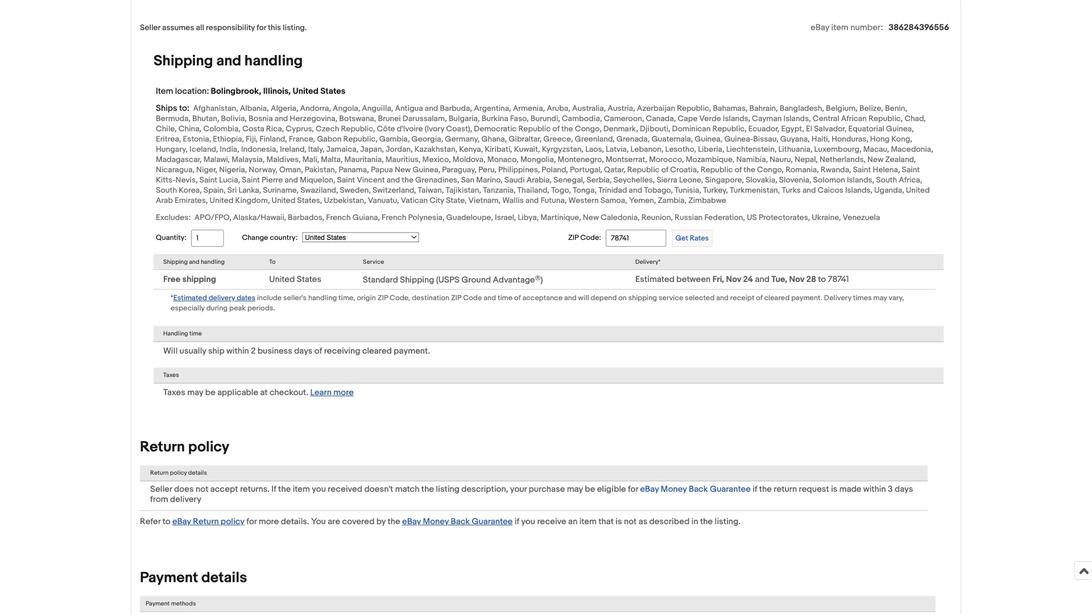 Task type: locate. For each thing, give the bounding box(es) containing it.
1 vertical spatial cleared
[[362, 346, 392, 356]]

seller for seller assumes all responsibility for this listing.
[[140, 23, 160, 32]]

ebay left number:
[[811, 22, 830, 32]]

1 horizontal spatial congo,
[[757, 165, 784, 175]]

shipping up the location:
[[154, 52, 213, 70]]

1 horizontal spatial not
[[624, 517, 637, 527]]

afghanistan,
[[193, 103, 238, 113]]

days right 3
[[895, 484, 913, 495]]

bhutan,
[[192, 114, 219, 123]]

greece,
[[543, 134, 573, 144]]

liechtenstein,
[[726, 144, 777, 154]]

belgium,
[[826, 103, 858, 113]]

more right learn
[[334, 388, 354, 398]]

0 vertical spatial guinea,
[[886, 124, 914, 134]]

saint down netherlands,
[[853, 165, 871, 175]]

2 vertical spatial item
[[580, 517, 597, 527]]

get
[[676, 234, 688, 243]]

0 horizontal spatial handling
[[201, 258, 225, 266]]

return up return policy details
[[140, 439, 185, 456]]

within left 2 on the left bottom of page
[[226, 346, 249, 356]]

2 horizontal spatial new
[[868, 155, 884, 164]]

1 vertical spatial delivery
[[170, 495, 201, 505]]

1 vertical spatial back
[[451, 517, 470, 527]]

mauritius,
[[386, 155, 421, 164]]

romania,
[[786, 165, 819, 175]]

this
[[268, 23, 281, 32]]

norway,
[[249, 165, 278, 175]]

1 horizontal spatial back
[[689, 484, 708, 495]]

islands, up venezuela
[[845, 185, 873, 195]]

payment for payment details
[[140, 570, 198, 587]]

0 horizontal spatial cleared
[[362, 346, 392, 356]]

0 vertical spatial details
[[188, 470, 207, 477]]

ebay up as
[[640, 484, 659, 495]]

cleared right receiving at the left of the page
[[362, 346, 392, 356]]

listing. right this
[[283, 23, 307, 32]]

within inside 'if the return request is made within 3 days from delivery'
[[864, 484, 886, 495]]

new down mauritius,
[[395, 165, 411, 175]]

the down the namibia,
[[744, 165, 756, 175]]

republic down mozambique,
[[701, 165, 733, 175]]

1 vertical spatial shipping
[[628, 294, 657, 303]]

iceland,
[[190, 144, 218, 154]]

shipping up "free"
[[163, 258, 188, 266]]

in
[[692, 517, 698, 527]]

rates
[[690, 234, 709, 243]]

within left 3
[[864, 484, 886, 495]]

0 horizontal spatial republic
[[519, 124, 551, 134]]

handling down quantity: text box
[[201, 258, 225, 266]]

anguilla,
[[362, 103, 393, 113]]

shipping inside include seller's handling time, origin zip code, destination zip code and time of acceptance and will depend on shipping service selected and receipt of cleared payment. delivery times may vary, especially during peak periods.
[[628, 294, 657, 303]]

1 horizontal spatial you
[[521, 517, 535, 527]]

1 horizontal spatial cleared
[[764, 294, 790, 303]]

republic
[[519, 124, 551, 134], [627, 165, 660, 175], [701, 165, 733, 175]]

to:
[[179, 103, 190, 113]]

new down macau,
[[868, 155, 884, 164]]

bahrain,
[[750, 103, 778, 113]]

and down slovenia,
[[803, 185, 816, 195]]

nov left "24"
[[726, 275, 741, 285]]

0 horizontal spatial guarantee
[[472, 517, 513, 527]]

ebay right refer
[[172, 517, 191, 527]]

returns.
[[240, 484, 270, 495]]

2 taxes from the top
[[163, 388, 185, 398]]

seller left does
[[150, 484, 172, 495]]

more left details.
[[259, 517, 279, 527]]

uganda,
[[874, 185, 904, 195]]

0 vertical spatial south
[[876, 175, 897, 185]]

barbados,
[[288, 213, 324, 222]]

money
[[661, 484, 687, 495], [423, 517, 449, 527]]

shipping up destination at the left top of page
[[400, 275, 434, 285]]

states up angola, at the top left
[[320, 86, 346, 96]]

lithuania,
[[779, 144, 813, 154]]

guinea, down mexico,
[[413, 165, 440, 175]]

payment for payment methods
[[146, 601, 170, 608]]

2 horizontal spatial item
[[832, 22, 849, 32]]

handling inside include seller's handling time, origin zip code, destination zip code and time of acceptance and will depend on shipping service selected and receipt of cleared payment. delivery times may vary, especially during peak periods.
[[308, 294, 337, 303]]

item
[[156, 86, 173, 96]]

of left receiving at the left of the page
[[315, 346, 322, 356]]

service
[[363, 258, 384, 266]]

1 vertical spatial days
[[895, 484, 913, 495]]

the up greece,
[[561, 124, 573, 134]]

french down vanuatu,
[[382, 213, 406, 222]]

1 horizontal spatial if
[[753, 484, 757, 495]]

refer to ebay return policy for more details. you are covered by the ebay money back guarantee if you receive an item that is not as described in the listing.
[[140, 517, 741, 527]]

return up from
[[150, 470, 169, 477]]

seller for seller does not accept returns. if the item you received doesn't match the listing description, your purchase may be eligible for ebay money back guarantee
[[150, 484, 172, 495]]

0 horizontal spatial new
[[395, 165, 411, 175]]

1 vertical spatial be
[[585, 484, 595, 495]]

0 vertical spatial return
[[140, 439, 185, 456]]

guarantee down description,
[[472, 517, 513, 527]]

philippines,
[[498, 165, 540, 175]]

ebay
[[811, 22, 830, 32], [640, 484, 659, 495], [172, 517, 191, 527], [402, 517, 421, 527]]

time down 'advantage'
[[498, 294, 513, 303]]

not left as
[[624, 517, 637, 527]]

386284396556
[[889, 22, 950, 32]]

united states
[[269, 275, 321, 285]]

arabia,
[[527, 175, 552, 185]]

ZIP Code: text field
[[606, 230, 667, 247]]

2 horizontal spatial republic
[[701, 165, 733, 175]]

policy up return policy details
[[188, 439, 230, 456]]

1 horizontal spatial within
[[864, 484, 886, 495]]

shipping right on
[[628, 294, 657, 303]]

during
[[206, 304, 228, 313]]

for right 'eligible'
[[628, 484, 638, 495]]

salvador,
[[814, 124, 847, 134]]

taxes may be applicable at checkout. learn more
[[163, 388, 354, 398]]

if left return
[[753, 484, 757, 495]]

responsibility
[[206, 23, 255, 32]]

bolingbrook,
[[211, 86, 261, 96]]

1 vertical spatial seller
[[150, 484, 172, 495]]

yemen,
[[629, 196, 656, 205]]

1 horizontal spatial may
[[567, 484, 583, 495]]

states
[[320, 86, 346, 96], [297, 275, 321, 285]]

french down uzbekistan,
[[326, 213, 351, 222]]

0 vertical spatial item
[[832, 22, 849, 32]]

delivery right from
[[170, 495, 201, 505]]

0 horizontal spatial if
[[515, 517, 519, 527]]

to right refer
[[163, 517, 170, 527]]

0 vertical spatial states
[[320, 86, 346, 96]]

tue,
[[772, 275, 787, 285]]

burundi,
[[531, 114, 560, 123]]

1 vertical spatial you
[[521, 517, 535, 527]]

1 vertical spatial estimated
[[173, 294, 207, 303]]

code:
[[580, 234, 601, 242]]

0 vertical spatial time
[[498, 294, 513, 303]]

0 vertical spatial ebay money back guarantee link
[[640, 484, 751, 495]]

burkina
[[482, 114, 508, 123]]

0 vertical spatial days
[[294, 346, 313, 356]]

if inside 'if the return request is made within 3 days from delivery'
[[753, 484, 757, 495]]

russian
[[675, 213, 703, 222]]

1 vertical spatial more
[[259, 517, 279, 527]]

1 taxes from the top
[[163, 372, 179, 379]]

item right the an
[[580, 517, 597, 527]]

vincent
[[357, 175, 385, 185]]

1 horizontal spatial guinea,
[[695, 134, 723, 144]]

0 horizontal spatial south
[[156, 185, 177, 195]]

1 horizontal spatial delivery
[[209, 294, 235, 303]]

back up in in the right of the page
[[689, 484, 708, 495]]

1 vertical spatial to
[[163, 517, 170, 527]]

be left 'eligible'
[[585, 484, 595, 495]]

you left receive
[[521, 517, 535, 527]]

receipt
[[730, 294, 755, 303]]

and
[[216, 52, 241, 70], [425, 103, 438, 113], [275, 114, 288, 123], [285, 175, 298, 185], [387, 175, 400, 185], [629, 185, 642, 195], [803, 185, 816, 195], [526, 196, 539, 205], [189, 258, 199, 266], [755, 275, 770, 285], [484, 294, 496, 303], [564, 294, 577, 303], [716, 294, 729, 303]]

the right if
[[278, 484, 291, 495]]

0 vertical spatial shipping
[[182, 275, 216, 285]]

more
[[334, 388, 354, 398], [259, 517, 279, 527]]

united up andorra,
[[293, 86, 319, 96]]

seller's
[[283, 294, 307, 303]]

item left number:
[[832, 22, 849, 32]]

1 nov from the left
[[726, 275, 741, 285]]

darussalam,
[[403, 114, 447, 123]]

return down "accept"
[[193, 517, 219, 527]]

0 vertical spatial guarantee
[[710, 484, 751, 495]]

new
[[868, 155, 884, 164], [395, 165, 411, 175], [583, 213, 599, 222]]

zip left code:
[[568, 234, 579, 242]]

0 vertical spatial payment.
[[791, 294, 823, 303]]

receiving
[[324, 346, 360, 356]]

is left made
[[831, 484, 838, 495]]

for down returns.
[[247, 517, 257, 527]]

ebay right by
[[402, 517, 421, 527]]

haiti,
[[812, 134, 830, 144]]

if
[[753, 484, 757, 495], [515, 517, 519, 527]]

and up bolingbrook,
[[216, 52, 241, 70]]

ships to:
[[156, 103, 190, 113]]

2 horizontal spatial guinea,
[[886, 124, 914, 134]]

0 vertical spatial policy
[[188, 439, 230, 456]]

1 vertical spatial guarantee
[[472, 517, 513, 527]]

®
[[535, 274, 541, 281]]

policy down "accept"
[[221, 517, 245, 527]]

1 vertical spatial within
[[864, 484, 886, 495]]

0 vertical spatial you
[[312, 484, 326, 495]]

0 horizontal spatial congo,
[[575, 124, 602, 134]]

islands, down bahamas,
[[723, 114, 750, 123]]

of
[[553, 124, 560, 134], [661, 165, 669, 175], [735, 165, 742, 175], [514, 294, 521, 303], [756, 294, 763, 303], [315, 346, 322, 356]]

0 vertical spatial if
[[753, 484, 757, 495]]

2 nov from the left
[[789, 275, 805, 285]]

listing. right in in the right of the page
[[715, 517, 741, 527]]

0 vertical spatial delivery
[[209, 294, 235, 303]]

south down helena,
[[876, 175, 897, 185]]

japan,
[[360, 144, 384, 154]]

ground
[[462, 275, 491, 285]]

service
[[659, 294, 684, 303]]

0 horizontal spatial money
[[423, 517, 449, 527]]

1 vertical spatial congo,
[[757, 165, 784, 175]]

1 horizontal spatial item
[[580, 517, 597, 527]]

guinea, up liberia,
[[695, 134, 723, 144]]

payment
[[140, 570, 198, 587], [146, 601, 170, 608]]

denmark,
[[603, 124, 638, 134]]

policy up does
[[170, 470, 187, 477]]

pakistan,
[[305, 165, 337, 175]]

seller left the assumes
[[140, 23, 160, 32]]

78741
[[828, 275, 849, 285]]

czech
[[316, 124, 339, 134]]

islands,
[[723, 114, 750, 123], [784, 114, 811, 123], [847, 175, 874, 185], [845, 185, 873, 195]]

will
[[163, 346, 178, 356]]

the left listing
[[421, 484, 434, 495]]

0 vertical spatial listing.
[[283, 23, 307, 32]]

0 horizontal spatial may
[[187, 388, 203, 398]]

and up switzerland, at the left top of the page
[[387, 175, 400, 185]]

states,
[[297, 196, 322, 205]]

israel,
[[495, 213, 516, 222]]

0 vertical spatial new
[[868, 155, 884, 164]]

pierre
[[262, 175, 283, 185]]

handling left time,
[[308, 294, 337, 303]]

1 horizontal spatial guarantee
[[710, 484, 751, 495]]

free
[[163, 275, 180, 285]]

2 vertical spatial for
[[247, 517, 257, 527]]

caicos
[[818, 185, 844, 195]]

nigeria,
[[219, 165, 247, 175]]

vary,
[[889, 294, 904, 303]]

Quantity: text field
[[191, 230, 224, 247]]

bermuda,
[[156, 114, 191, 123]]

0 vertical spatial shipping and handling
[[154, 52, 303, 70]]

you left received
[[312, 484, 326, 495]]

be left applicable at bottom left
[[205, 388, 216, 398]]

zealand,
[[885, 155, 916, 164]]

payment left the methods
[[146, 601, 170, 608]]

madagascar,
[[156, 155, 202, 164]]

0 horizontal spatial item
[[293, 484, 310, 495]]

0 vertical spatial back
[[689, 484, 708, 495]]

guarantee left return
[[710, 484, 751, 495]]

republic up seychelles,
[[627, 165, 660, 175]]

selected
[[685, 294, 715, 303]]

to right "28"
[[818, 275, 826, 285]]

andorra,
[[300, 103, 331, 113]]

emirates,
[[175, 196, 208, 205]]

money up described
[[661, 484, 687, 495]]

taxes for taxes may be applicable at checkout. learn more
[[163, 388, 185, 398]]

and up free shipping
[[189, 258, 199, 266]]

estimated up especially on the left
[[173, 294, 207, 303]]

1 horizontal spatial time
[[498, 294, 513, 303]]

may right 'purchase' at bottom
[[567, 484, 583, 495]]

origin
[[357, 294, 376, 303]]

ghana,
[[481, 134, 507, 144]]

1 horizontal spatial french
[[382, 213, 406, 222]]

herzegovina,
[[290, 114, 337, 123]]

cleared inside include seller's handling time, origin zip code, destination zip code and time of acceptance and will depend on shipping service selected and receipt of cleared payment. delivery times may vary, especially during peak periods.
[[764, 294, 790, 303]]

congo, up slovakia,
[[757, 165, 784, 175]]

code,
[[390, 294, 410, 303]]

1 vertical spatial is
[[616, 517, 622, 527]]

back down 'seller does not accept returns. if the item you received doesn't match the listing description, your purchase may be eligible for ebay money back guarantee'
[[451, 517, 470, 527]]

1 horizontal spatial estimated
[[636, 275, 675, 285]]

payment up payment methods
[[140, 570, 198, 587]]

0 horizontal spatial nov
[[726, 275, 741, 285]]

0 vertical spatial taxes
[[163, 372, 179, 379]]

croatia,
[[670, 165, 699, 175]]

the up switzerland, at the left top of the page
[[402, 175, 414, 185]]

0 vertical spatial not
[[196, 484, 208, 495]]

ebay money back guarantee link up in in the right of the page
[[640, 484, 751, 495]]

the right by
[[388, 517, 400, 527]]

methods
[[171, 601, 196, 608]]

0 horizontal spatial days
[[294, 346, 313, 356]]

new down western on the top
[[583, 213, 599, 222]]

quantity:
[[156, 234, 187, 242]]

2 vertical spatial shipping
[[400, 275, 434, 285]]

0 horizontal spatial payment.
[[394, 346, 430, 356]]

1 horizontal spatial is
[[831, 484, 838, 495]]

policy for return policy
[[188, 439, 230, 456]]

united down africa, at the right of the page
[[906, 185, 930, 195]]

not
[[196, 484, 208, 495], [624, 517, 637, 527]]

republic up the gibraltar,
[[519, 124, 551, 134]]

1 horizontal spatial to
[[818, 275, 826, 285]]

shipping up * estimated delivery dates
[[182, 275, 216, 285]]

is right that
[[616, 517, 622, 527]]



Task type: vqa. For each thing, say whether or not it's contained in the screenshot.
Seychelles,
yes



Task type: describe. For each thing, give the bounding box(es) containing it.
leone,
[[679, 175, 703, 185]]

2 horizontal spatial zip
[[568, 234, 579, 242]]

1 horizontal spatial listing.
[[715, 517, 741, 527]]

guadeloupe,
[[446, 213, 493, 222]]

1 horizontal spatial be
[[585, 484, 595, 495]]

vietnam,
[[469, 196, 501, 205]]

united down spain,
[[210, 196, 234, 205]]

republic, down the botswana,
[[341, 124, 375, 134]]

0 horizontal spatial more
[[259, 517, 279, 527]]

grenada,
[[617, 134, 650, 144]]

ecuador,
[[749, 124, 780, 134]]

republic, up guinea-
[[713, 124, 747, 134]]

0 horizontal spatial estimated
[[173, 294, 207, 303]]

ebay item number: 386284396556
[[811, 22, 950, 32]]

0 vertical spatial more
[[334, 388, 354, 398]]

laos,
[[585, 144, 604, 154]]

dates
[[237, 294, 256, 303]]

get rates
[[676, 234, 709, 243]]

verde
[[700, 114, 721, 123]]

0 vertical spatial congo,
[[575, 124, 602, 134]]

excludes:
[[156, 213, 191, 222]]

slovenia,
[[779, 175, 812, 185]]

times
[[853, 294, 872, 303]]

0 horizontal spatial guinea,
[[413, 165, 440, 175]]

of right receipt
[[756, 294, 763, 303]]

nepal,
[[795, 155, 818, 164]]

guyana,
[[780, 134, 810, 144]]

montserrat,
[[606, 155, 647, 164]]

return for return policy
[[140, 439, 185, 456]]

assumes
[[162, 23, 194, 32]]

and down fri,
[[716, 294, 729, 303]]

may inside include seller's handling time, origin zip code, destination zip code and time of acceptance and will depend on shipping service selected and receipt of cleared payment. delivery times may vary, especially during peak periods.
[[874, 294, 887, 303]]

liberia,
[[698, 144, 725, 154]]

3
[[888, 484, 893, 495]]

and up darussalam,
[[425, 103, 438, 113]]

1 vertical spatial if
[[515, 517, 519, 527]]

suriname,
[[263, 185, 299, 195]]

india,
[[220, 144, 239, 154]]

1 vertical spatial shipping
[[163, 258, 188, 266]]

0 horizontal spatial back
[[451, 517, 470, 527]]

1 vertical spatial not
[[624, 517, 637, 527]]

0 horizontal spatial ebay money back guarantee link
[[402, 517, 513, 527]]

described
[[649, 517, 690, 527]]

vatican
[[401, 196, 428, 205]]

0 horizontal spatial time
[[189, 330, 202, 338]]

faso,
[[510, 114, 529, 123]]

your
[[510, 484, 527, 495]]

gabon
[[317, 134, 342, 144]]

number:
[[851, 22, 883, 32]]

lanka,
[[239, 185, 261, 195]]

united down suriname,
[[272, 196, 296, 205]]

0 horizontal spatial be
[[205, 388, 216, 398]]

0 horizontal spatial not
[[196, 484, 208, 495]]

wallis
[[502, 196, 524, 205]]

1 vertical spatial item
[[293, 484, 310, 495]]

of down 'advantage'
[[514, 294, 521, 303]]

is inside 'if the return request is made within 3 days from delivery'
[[831, 484, 838, 495]]

of up greece,
[[553, 124, 560, 134]]

return for return policy details
[[150, 470, 169, 477]]

islands, up egypt,
[[784, 114, 811, 123]]

2 vertical spatial policy
[[221, 517, 245, 527]]

does
[[174, 484, 194, 495]]

saint down niger,
[[199, 175, 217, 185]]

lucia,
[[219, 175, 240, 185]]

france,
[[289, 134, 315, 144]]

0 vertical spatial shipping
[[154, 52, 213, 70]]

1 horizontal spatial republic
[[627, 165, 660, 175]]

0 horizontal spatial you
[[312, 484, 326, 495]]

match
[[395, 484, 420, 495]]

time inside include seller's handling time, origin zip code, destination zip code and time of acceptance and will depend on shipping service selected and receipt of cleared payment. delivery times may vary, especially during peak periods.
[[498, 294, 513, 303]]

1 vertical spatial details
[[201, 570, 247, 587]]

2 vertical spatial return
[[193, 517, 219, 527]]

free shipping
[[163, 275, 216, 285]]

the right in in the right of the page
[[700, 517, 713, 527]]

seller assumes all responsibility for this listing.
[[140, 23, 307, 32]]

republic, down benin,
[[869, 114, 903, 123]]

korea,
[[179, 185, 202, 195]]

turks
[[782, 185, 801, 195]]

and down oman,
[[285, 175, 298, 185]]

2
[[251, 346, 256, 356]]

2 vertical spatial new
[[583, 213, 599, 222]]

gibraltar,
[[509, 134, 542, 144]]

nauru,
[[770, 155, 793, 164]]

and left will
[[564, 294, 577, 303]]

tajikistan,
[[446, 185, 481, 195]]

* estimated delivery dates
[[171, 294, 256, 303]]

handling time
[[163, 330, 202, 338]]

1 horizontal spatial south
[[876, 175, 897, 185]]

grenadines,
[[415, 175, 459, 185]]

niger,
[[196, 165, 217, 175]]

0 horizontal spatial listing.
[[283, 23, 307, 32]]

djibouti,
[[640, 124, 670, 134]]

0 vertical spatial to
[[818, 275, 826, 285]]

honduras,
[[832, 134, 869, 144]]

the inside 'if the return request is made within 3 days from delivery'
[[759, 484, 772, 495]]

1 horizontal spatial handling
[[245, 52, 303, 70]]

taiwan,
[[418, 185, 444, 195]]

on
[[619, 294, 627, 303]]

spain,
[[204, 185, 226, 195]]

0 horizontal spatial is
[[616, 517, 622, 527]]

periods.
[[247, 304, 275, 313]]

togo,
[[551, 185, 571, 195]]

0 horizontal spatial shipping
[[182, 275, 216, 285]]

azerbaijan
[[637, 103, 675, 113]]

1 vertical spatial shipping and handling
[[163, 258, 225, 266]]

singapore,
[[705, 175, 744, 185]]

saint down panama, on the left top of the page
[[337, 175, 355, 185]]

and right code
[[484, 294, 496, 303]]

policy for return policy details
[[170, 470, 187, 477]]

sierra
[[657, 175, 678, 185]]

country:
[[270, 233, 298, 242]]

1 vertical spatial may
[[187, 388, 203, 398]]

cyprus,
[[286, 124, 314, 134]]

algeria,
[[271, 103, 298, 113]]

albania,
[[240, 103, 269, 113]]

payment. inside include seller's handling time, origin zip code, destination zip code and time of acceptance and will depend on shipping service selected and receipt of cleared payment. delivery times may vary, especially during peak periods.
[[791, 294, 823, 303]]

1 vertical spatial for
[[628, 484, 638, 495]]

fiji,
[[246, 134, 258, 144]]

time,
[[339, 294, 355, 303]]

kenya,
[[459, 144, 483, 154]]

saint up africa, at the right of the page
[[902, 165, 920, 175]]

taxes for taxes
[[163, 372, 179, 379]]

1 vertical spatial payment.
[[394, 346, 430, 356]]

republic, up "japan," on the left top
[[343, 134, 378, 144]]

maldives,
[[267, 155, 301, 164]]

zip code:
[[568, 234, 601, 242]]

applicable
[[217, 388, 258, 398]]

refer
[[140, 517, 161, 527]]

learn more link
[[310, 388, 354, 398]]

shipping inside 'standard shipping (usps ground advantage ® )'
[[400, 275, 434, 285]]

0 horizontal spatial zip
[[378, 294, 388, 303]]

1 vertical spatial handling
[[201, 258, 225, 266]]

montenegro,
[[558, 155, 604, 164]]

)
[[541, 275, 543, 285]]

protectorates,
[[759, 213, 810, 222]]

saint up lanka,
[[242, 175, 260, 185]]

qatar,
[[604, 165, 626, 175]]

handling
[[163, 330, 188, 338]]

republic, up cape
[[677, 103, 711, 113]]

city
[[430, 196, 444, 205]]

1 horizontal spatial zip
[[451, 294, 462, 303]]

acceptance
[[523, 294, 563, 303]]

delivery inside 'if the return request is made within 3 days from delivery'
[[170, 495, 201, 505]]

1 vertical spatial money
[[423, 517, 449, 527]]

0 vertical spatial for
[[257, 23, 266, 32]]

return
[[774, 484, 797, 495]]

islands, down rwanda, on the right of page
[[847, 175, 874, 185]]

moldova,
[[453, 155, 486, 164]]

standard shipping (usps ground advantage ® )
[[363, 274, 543, 285]]

1 french from the left
[[326, 213, 351, 222]]

and right "24"
[[755, 275, 770, 285]]

1 vertical spatial states
[[297, 275, 321, 285]]

0 vertical spatial within
[[226, 346, 249, 356]]

netherlands,
[[820, 155, 866, 164]]

costa
[[242, 124, 264, 134]]

receive
[[537, 517, 567, 527]]

mexico,
[[422, 155, 451, 164]]

days inside 'if the return request is made within 3 days from delivery'
[[895, 484, 913, 495]]

chad,
[[905, 114, 926, 123]]

and down thailand,
[[526, 196, 539, 205]]

italy,
[[308, 144, 325, 154]]

of up singapore,
[[735, 165, 742, 175]]

austria,
[[608, 103, 635, 113]]

caledonia,
[[601, 213, 640, 222]]

united down "to" on the left of page
[[269, 275, 295, 285]]

and down seychelles,
[[629, 185, 642, 195]]

as
[[639, 517, 648, 527]]

all
[[196, 23, 204, 32]]

2 french from the left
[[382, 213, 406, 222]]

of down morocco,
[[661, 165, 669, 175]]

1 horizontal spatial money
[[661, 484, 687, 495]]

and down algeria,
[[275, 114, 288, 123]]

botswana,
[[339, 114, 376, 123]]

poland,
[[542, 165, 568, 175]]

0 horizontal spatial to
[[163, 517, 170, 527]]

1 vertical spatial south
[[156, 185, 177, 195]]

lesotho,
[[665, 144, 696, 154]]



